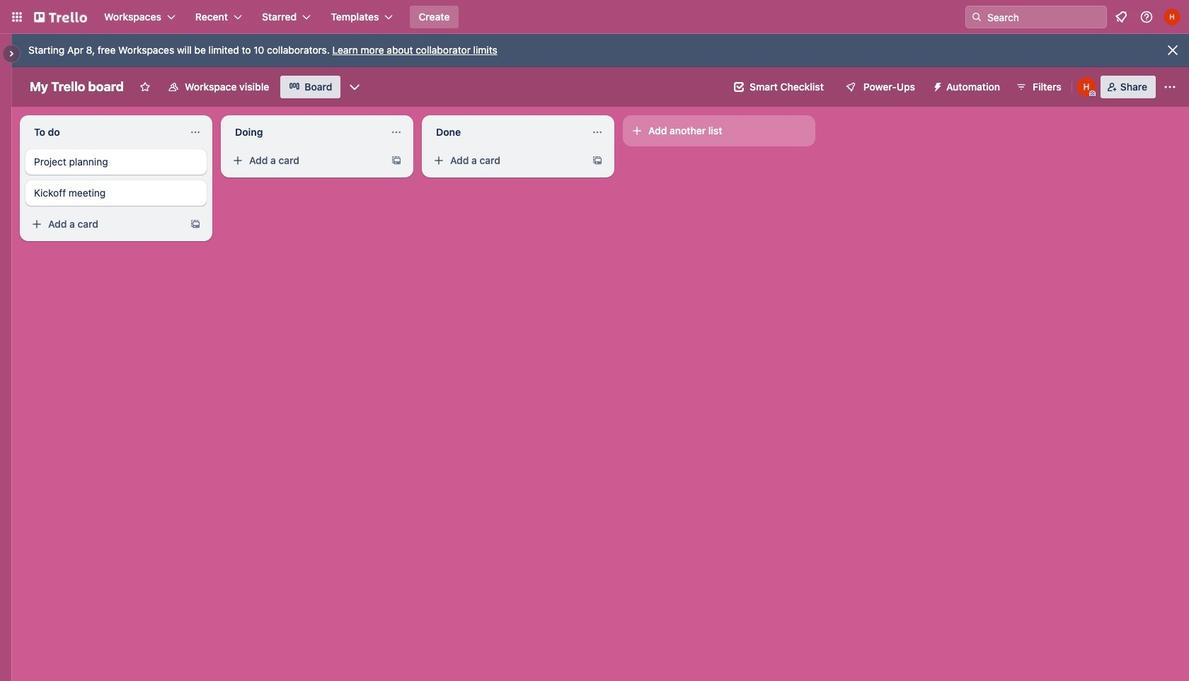 Task type: vqa. For each thing, say whether or not it's contained in the screenshot.
Create from template… icon
yes



Task type: describe. For each thing, give the bounding box(es) containing it.
primary element
[[0, 0, 1190, 34]]

open information menu image
[[1140, 10, 1154, 24]]

search image
[[972, 11, 983, 23]]

star or unstar board image
[[139, 81, 151, 93]]

back to home image
[[34, 6, 87, 28]]

howard (howard38800628) image
[[1077, 77, 1097, 97]]

show menu image
[[1163, 80, 1178, 94]]

0 vertical spatial create from template… image
[[391, 155, 402, 166]]



Task type: locate. For each thing, give the bounding box(es) containing it.
1 horizontal spatial create from template… image
[[391, 155, 402, 166]]

1 vertical spatial create from template… image
[[190, 219, 201, 230]]

None text field
[[25, 121, 184, 144]]

Board name text field
[[23, 76, 131, 98]]

howard (howard38800628) image
[[1164, 8, 1181, 25]]

Search field
[[983, 7, 1107, 27]]

None text field
[[227, 121, 385, 144], [428, 121, 586, 144], [227, 121, 385, 144], [428, 121, 586, 144]]

sm image
[[927, 76, 947, 96]]

create from template… image
[[592, 155, 603, 166]]

customize views image
[[348, 80, 362, 94]]

0 notifications image
[[1113, 8, 1130, 25]]

0 horizontal spatial create from template… image
[[190, 219, 201, 230]]

create from template… image
[[391, 155, 402, 166], [190, 219, 201, 230]]

this member is an admin of this board. image
[[1090, 91, 1096, 97]]

smart checklist icon image
[[734, 82, 744, 92]]



